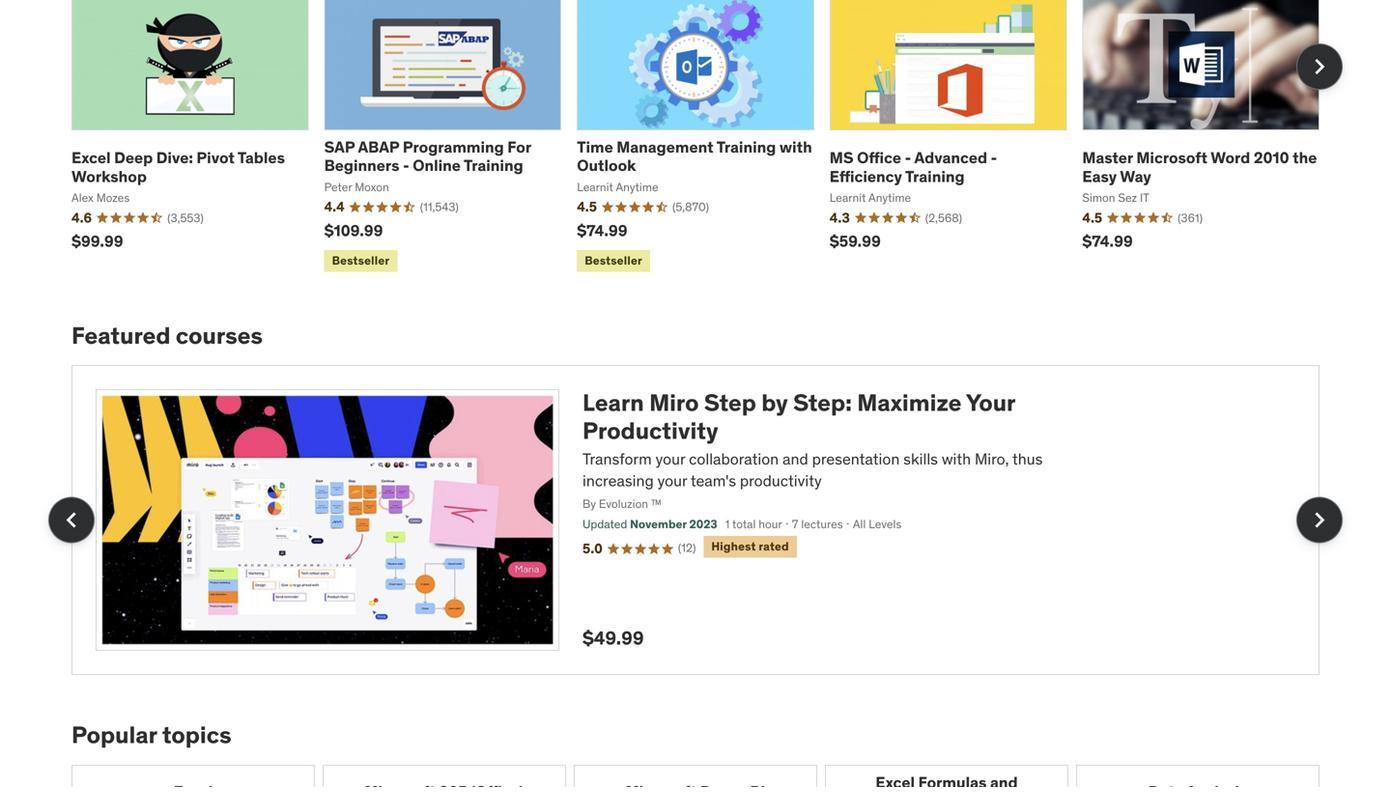 Task type: vqa. For each thing, say whether or not it's contained in the screenshot.
Step
yes



Task type: describe. For each thing, give the bounding box(es) containing it.
1 vertical spatial your
[[658, 471, 687, 491]]

all
[[853, 517, 866, 532]]

7
[[792, 517, 799, 532]]

presentation
[[812, 450, 900, 469]]

$49.99
[[583, 627, 644, 650]]

5.0
[[583, 540, 603, 558]]

step
[[704, 389, 757, 418]]

word
[[1211, 148, 1251, 168]]

training inside sap abap programming for beginners - online training
[[464, 156, 523, 176]]

topics
[[162, 721, 232, 750]]

learn miro step by step: maximize your productivity transform your collaboration and presentation skills with miro, thus increasing your team's productivity by evoluzion ™
[[583, 389, 1043, 512]]

highest
[[712, 539, 756, 554]]

efficiency
[[830, 167, 903, 186]]

featured courses
[[72, 321, 263, 350]]

training inside ms office - advanced - efficiency training
[[906, 167, 965, 186]]

2023
[[690, 517, 718, 532]]

sap abap programming for beginners - online training link
[[324, 137, 531, 176]]

step:
[[794, 389, 852, 418]]

- inside sap abap programming for beginners - online training
[[403, 156, 409, 176]]

productivity
[[740, 471, 822, 491]]

your
[[966, 389, 1016, 418]]

dive:
[[156, 148, 193, 168]]

1
[[725, 517, 730, 532]]

microsoft
[[1137, 148, 1208, 168]]

popular topics
[[72, 721, 232, 750]]

all levels
[[853, 517, 902, 532]]

™
[[651, 497, 662, 512]]

7 lectures
[[792, 517, 843, 532]]

sap
[[324, 137, 355, 157]]

levels
[[869, 517, 902, 532]]

excel
[[72, 148, 111, 168]]

sap abap programming for beginners - online training
[[324, 137, 531, 176]]

excel deep dive: pivot tables workshop link
[[72, 148, 285, 186]]

by
[[583, 497, 596, 512]]

with inside learn miro step by step: maximize your productivity transform your collaboration and presentation skills with miro, thus increasing your team's productivity by evoluzion ™
[[942, 450, 971, 469]]

transform
[[583, 450, 652, 469]]

2010
[[1254, 148, 1290, 168]]

for
[[508, 137, 531, 157]]

miro
[[650, 389, 699, 418]]



Task type: locate. For each thing, give the bounding box(es) containing it.
training inside time management training with outlook
[[717, 137, 776, 157]]

1 vertical spatial carousel element
[[48, 365, 1343, 676]]

time
[[577, 137, 613, 157]]

master microsoft word 2010 the easy way link
[[1083, 148, 1318, 186]]

management
[[617, 137, 714, 157]]

tables
[[238, 148, 285, 168]]

master microsoft word 2010 the easy way
[[1083, 148, 1318, 186]]

maximize
[[857, 389, 962, 418]]

way
[[1120, 167, 1152, 186]]

popular
[[72, 721, 157, 750]]

(12)
[[678, 541, 696, 556]]

pivot
[[197, 148, 235, 168]]

by
[[762, 389, 788, 418]]

time management training with outlook link
[[577, 137, 812, 176]]

training
[[717, 137, 776, 157], [464, 156, 523, 176], [906, 167, 965, 186]]

previous image
[[56, 505, 87, 536]]

hour
[[759, 517, 782, 532]]

programming
[[403, 137, 504, 157]]

online
[[413, 156, 461, 176]]

thus
[[1013, 450, 1043, 469]]

1 horizontal spatial -
[[905, 148, 912, 168]]

with
[[780, 137, 812, 157], [942, 450, 971, 469]]

featured
[[72, 321, 171, 350]]

miro,
[[975, 450, 1009, 469]]

beginners
[[324, 156, 400, 176]]

excel deep dive: pivot tables workshop
[[72, 148, 285, 186]]

increasing
[[583, 471, 654, 491]]

rated
[[759, 539, 789, 554]]

master
[[1083, 148, 1133, 168]]

carousel element containing learn miro step by step: maximize your productivity
[[48, 365, 1343, 676]]

updated
[[583, 517, 627, 532]]

evoluzion
[[599, 497, 648, 512]]

- right 'office'
[[905, 148, 912, 168]]

time management training with outlook
[[577, 137, 812, 176]]

carousel element containing sap abap programming for beginners - online training
[[72, 0, 1343, 276]]

0 horizontal spatial with
[[780, 137, 812, 157]]

your up "™"
[[658, 471, 687, 491]]

-
[[905, 148, 912, 168], [991, 148, 998, 168], [403, 156, 409, 176]]

1 horizontal spatial with
[[942, 450, 971, 469]]

and
[[783, 450, 809, 469]]

lectures
[[802, 517, 843, 532]]

office
[[857, 148, 902, 168]]

0 horizontal spatial training
[[464, 156, 523, 176]]

the
[[1293, 148, 1318, 168]]

with inside time management training with outlook
[[780, 137, 812, 157]]

collaboration
[[689, 450, 779, 469]]

learn
[[583, 389, 644, 418]]

your down "productivity"
[[656, 450, 685, 469]]

with left miro,
[[942, 450, 971, 469]]

0 horizontal spatial -
[[403, 156, 409, 176]]

updated november 2023
[[583, 517, 718, 532]]

1 next image from the top
[[1305, 51, 1336, 82]]

training right management
[[717, 137, 776, 157]]

1 vertical spatial with
[[942, 450, 971, 469]]

1 total hour
[[725, 517, 782, 532]]

courses
[[176, 321, 263, 350]]

training right online
[[464, 156, 523, 176]]

0 vertical spatial carousel element
[[72, 0, 1343, 276]]

outlook
[[577, 156, 636, 176]]

2 horizontal spatial training
[[906, 167, 965, 186]]

1 horizontal spatial training
[[717, 137, 776, 157]]

carousel element
[[72, 0, 1343, 276], [48, 365, 1343, 676]]

0 vertical spatial your
[[656, 450, 685, 469]]

productivity
[[583, 416, 719, 445]]

your
[[656, 450, 685, 469], [658, 471, 687, 491]]

0 vertical spatial next image
[[1305, 51, 1336, 82]]

training right 'office'
[[906, 167, 965, 186]]

advanced
[[915, 148, 988, 168]]

- right advanced
[[991, 148, 998, 168]]

ms office - advanced - efficiency training link
[[830, 148, 998, 186]]

total
[[733, 517, 756, 532]]

team's
[[691, 471, 736, 491]]

november
[[630, 517, 687, 532]]

workshop
[[72, 167, 147, 186]]

next image
[[1305, 51, 1336, 82], [1305, 505, 1336, 536]]

2 next image from the top
[[1305, 505, 1336, 536]]

abap
[[358, 137, 399, 157]]

easy
[[1083, 167, 1117, 186]]

ms
[[830, 148, 854, 168]]

1 vertical spatial next image
[[1305, 505, 1336, 536]]

- left online
[[403, 156, 409, 176]]

skills
[[904, 450, 938, 469]]

deep
[[114, 148, 153, 168]]

2 horizontal spatial -
[[991, 148, 998, 168]]

0 vertical spatial with
[[780, 137, 812, 157]]

highest rated
[[712, 539, 789, 554]]

with left ms
[[780, 137, 812, 157]]

ms office - advanced - efficiency training
[[830, 148, 998, 186]]



